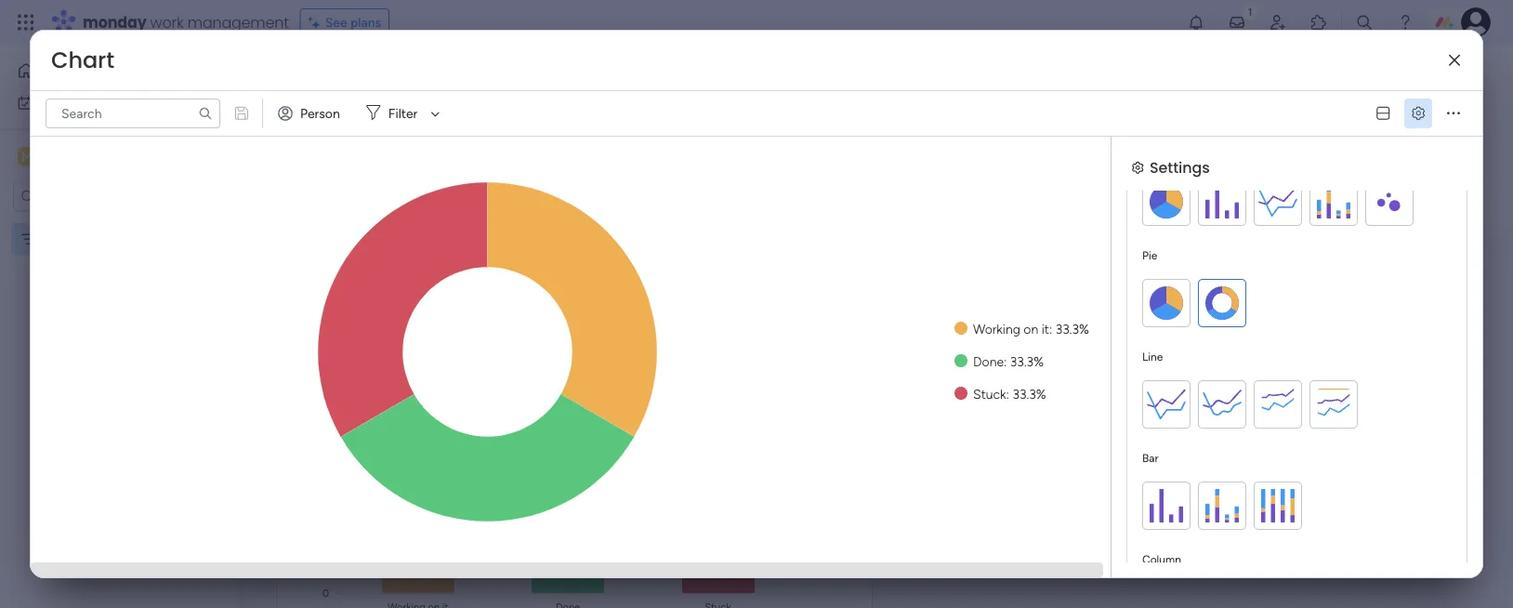 Task type: describe. For each thing, give the bounding box(es) containing it.
Chart field
[[46, 45, 119, 76]]

working on it : 33.3%
[[973, 321, 1090, 337]]

management
[[188, 12, 289, 33]]

work for my
[[62, 95, 90, 111]]

my first board
[[287, 60, 435, 92]]

working
[[973, 321, 1021, 337]]

apps image
[[1310, 13, 1329, 32]]

0 horizontal spatial chart
[[51, 45, 114, 76]]

v2 settings line image
[[1412, 107, 1425, 120]]

plans
[[351, 14, 381, 30]]

filter
[[388, 106, 418, 121]]

help image
[[1397, 13, 1415, 32]]

on
[[1024, 321, 1039, 337]]

my work button
[[11, 88, 200, 118]]

my for my first board
[[287, 60, 319, 92]]

Search field
[[550, 111, 606, 137]]

done
[[973, 353, 1004, 369]]

work for monday
[[150, 12, 184, 33]]

main workspace
[[43, 148, 152, 166]]

stuck : 33.3%
[[973, 386, 1047, 402]]

monday work management
[[83, 12, 289, 33]]

project
[[320, 116, 362, 132]]

see
[[325, 14, 347, 30]]

main
[[43, 148, 75, 166]]

see plans
[[325, 14, 381, 30]]

1 image
[[1242, 1, 1259, 22]]

done : 33.3%
[[973, 353, 1044, 369]]

person
[[300, 106, 340, 121]]

settings
[[1150, 157, 1210, 178]]

it
[[1042, 321, 1050, 337]]

My first board field
[[283, 60, 440, 92]]

notifications image
[[1187, 13, 1206, 32]]

33.3% for stuck : 33.3%
[[1013, 386, 1047, 402]]

workspace image
[[18, 146, 36, 167]]

home button
[[11, 56, 200, 86]]

filter by anything image
[[768, 113, 790, 135]]

new
[[289, 116, 316, 132]]

invite members image
[[1269, 13, 1288, 32]]

new project
[[289, 116, 362, 132]]

add
[[442, 116, 466, 132]]

monday
[[83, 12, 146, 33]]



Task type: vqa. For each thing, say whether or not it's contained in the screenshot.
bar
yes



Task type: locate. For each thing, give the bounding box(es) containing it.
bar
[[1143, 451, 1159, 464]]

0 horizontal spatial work
[[62, 95, 90, 111]]

:
[[1050, 321, 1053, 337], [1004, 353, 1007, 369], [1007, 386, 1010, 402]]

v2 split view image
[[1377, 107, 1390, 120]]

my down home
[[41, 95, 59, 111]]

1 vertical spatial work
[[62, 95, 90, 111]]

add widget button
[[408, 109, 519, 139]]

: up stuck : 33.3% at the bottom right
[[1004, 353, 1007, 369]]

0 vertical spatial :
[[1050, 321, 1053, 337]]

chart inside main content
[[306, 252, 354, 275]]

workspace selection element
[[18, 146, 155, 170]]

2 vertical spatial 33.3%
[[1013, 386, 1047, 402]]

chart
[[51, 45, 114, 76], [306, 252, 354, 275]]

john smith image
[[1462, 7, 1491, 37]]

stuck
[[973, 386, 1007, 402]]

m
[[21, 149, 32, 165]]

inbox image
[[1228, 13, 1247, 32]]

1 vertical spatial :
[[1004, 353, 1007, 369]]

33.3% for done : 33.3%
[[1010, 353, 1044, 369]]

person button
[[271, 99, 351, 128]]

arrow down image
[[424, 102, 447, 125]]

0 vertical spatial work
[[150, 12, 184, 33]]

my up person popup button
[[287, 60, 319, 92]]

dapulse x slim image
[[1449, 54, 1461, 67]]

my for my work
[[41, 95, 59, 111]]

widget
[[470, 116, 510, 132]]

2 vertical spatial :
[[1007, 386, 1010, 402]]

work inside button
[[62, 95, 90, 111]]

home
[[43, 63, 78, 79]]

filter button
[[359, 99, 447, 128]]

1 horizontal spatial work
[[150, 12, 184, 33]]

1 horizontal spatial my
[[287, 60, 319, 92]]

33.3% down on
[[1010, 353, 1044, 369]]

33.3% right it
[[1056, 321, 1090, 337]]

column
[[1143, 552, 1182, 566]]

more dots image
[[1448, 107, 1461, 120]]

0 vertical spatial chart
[[51, 45, 114, 76]]

search image
[[198, 106, 213, 121]]

select product image
[[17, 13, 35, 32]]

my
[[287, 60, 319, 92], [41, 95, 59, 111]]

0 vertical spatial 33.3%
[[1056, 321, 1090, 337]]

pie
[[1143, 248, 1158, 262]]

first
[[324, 60, 364, 92]]

list box
[[0, 219, 237, 506]]

option
[[0, 222, 237, 226]]

search everything image
[[1356, 13, 1374, 32]]

my work
[[41, 95, 90, 111]]

Filter dashboard by text search field
[[46, 99, 220, 128]]

1 horizontal spatial chart
[[306, 252, 354, 275]]

see plans button
[[300, 8, 390, 36]]

add widget
[[442, 116, 510, 132]]

: right on
[[1050, 321, 1053, 337]]

None search field
[[46, 99, 220, 128]]

: for done : 33.3%
[[1004, 353, 1007, 369]]

new project button
[[282, 109, 369, 139]]

work right monday
[[150, 12, 184, 33]]

line
[[1143, 350, 1163, 363]]

: down the done : 33.3%
[[1007, 386, 1010, 402]]

0 horizontal spatial my
[[41, 95, 59, 111]]

workspace
[[79, 148, 152, 166]]

33.3% down the done : 33.3%
[[1013, 386, 1047, 402]]

: for stuck : 33.3%
[[1007, 386, 1010, 402]]

my inside my work button
[[41, 95, 59, 111]]

chart main content
[[246, 225, 1514, 608]]

work
[[150, 12, 184, 33], [62, 95, 90, 111]]

33.3%
[[1056, 321, 1090, 337], [1010, 353, 1044, 369], [1013, 386, 1047, 402]]

0 vertical spatial my
[[287, 60, 319, 92]]

board
[[369, 60, 435, 92]]

1 vertical spatial my
[[41, 95, 59, 111]]

1 vertical spatial chart
[[306, 252, 354, 275]]

work down home
[[62, 95, 90, 111]]

my inside "my first board" field
[[287, 60, 319, 92]]

1 vertical spatial 33.3%
[[1010, 353, 1044, 369]]



